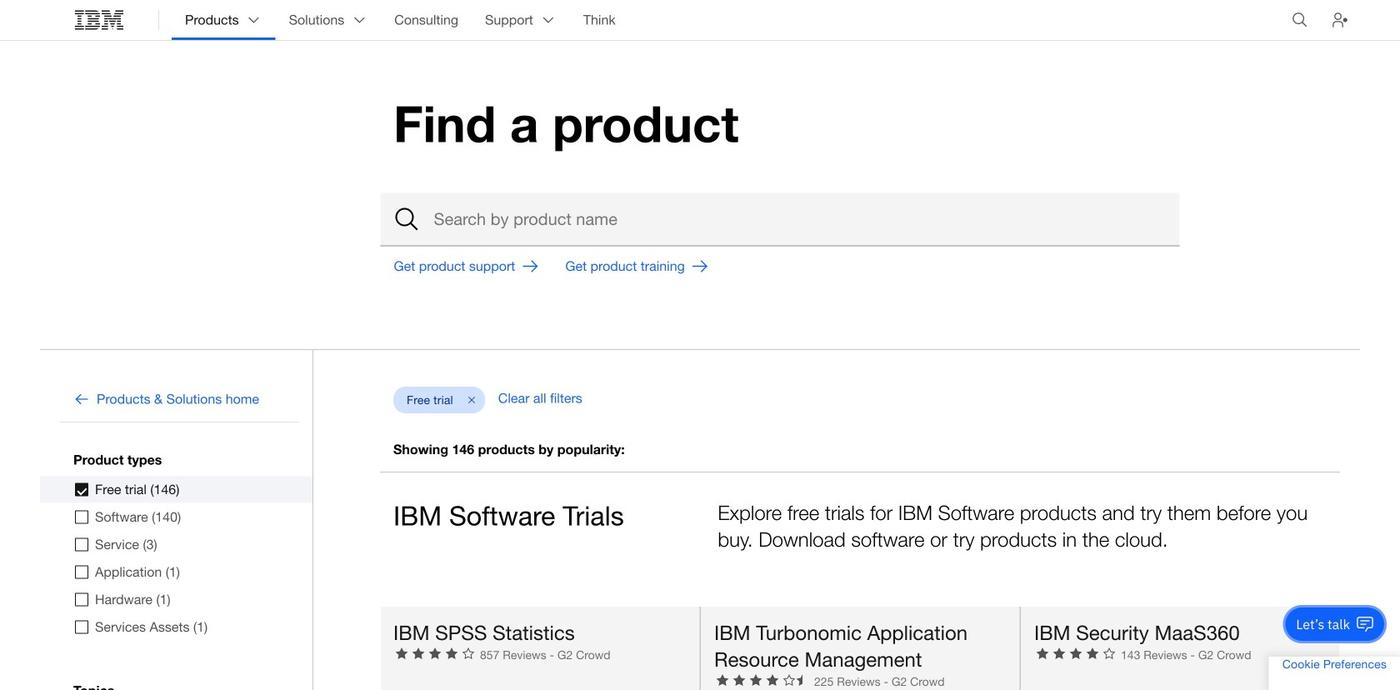 Task type: locate. For each thing, give the bounding box(es) containing it.
search element
[[381, 193, 1180, 247]]

let's talk element
[[1297, 615, 1351, 634]]

3 test region from the left
[[1021, 606, 1341, 690]]

Search text field
[[381, 193, 1180, 247]]

test region
[[380, 606, 700, 690], [700, 606, 1021, 690], [1021, 606, 1341, 690]]



Task type: describe. For each thing, give the bounding box(es) containing it.
2 test region from the left
[[700, 606, 1021, 690]]

1 test region from the left
[[380, 606, 700, 690]]



Task type: vqa. For each thing, say whether or not it's contained in the screenshot.
Open Cookie Preferences Modal section at the right bottom
no



